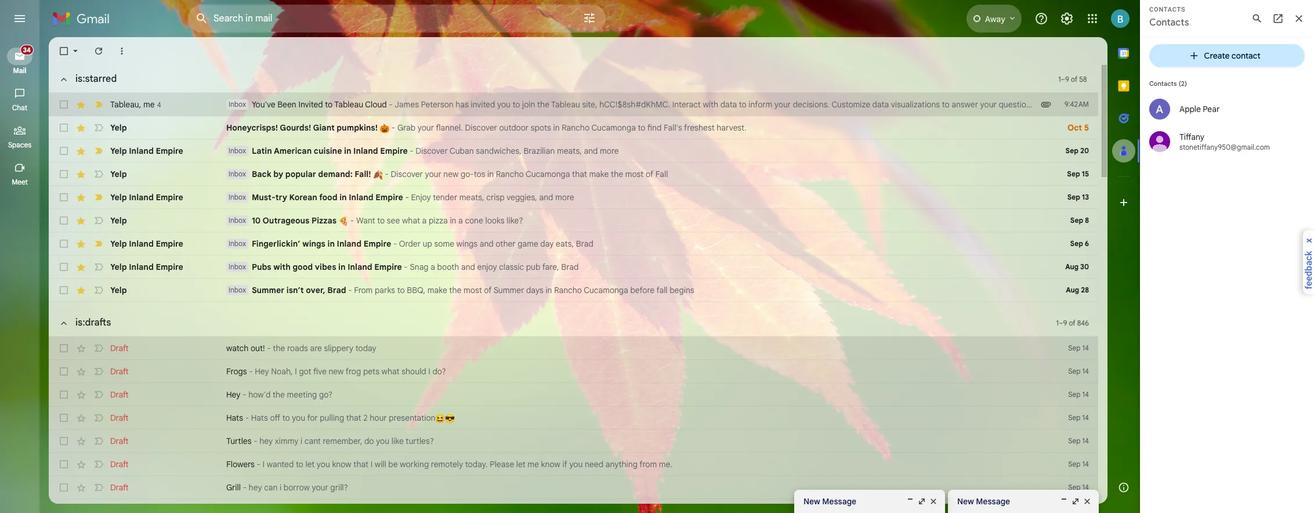 Task type: describe. For each thing, give the bounding box(es) containing it.
sep for 15th row from the top of the page
[[1069, 460, 1081, 468]]

anything
[[606, 459, 638, 470]]

0 vertical spatial with
[[703, 99, 719, 110]]

to left put
[[1106, 99, 1114, 110]]

of left 58
[[1071, 75, 1078, 83]]

side panel section
[[1108, 37, 1140, 504]]

me.
[[659, 459, 673, 470]]

1 horizontal spatial a
[[431, 262, 435, 272]]

10 outrageous pizzas
[[252, 215, 339, 226]]

if
[[563, 459, 567, 470]]

9:42 am
[[1065, 100, 1089, 109]]

inbox for fingerlickin'
[[229, 239, 246, 248]]

in right pizza
[[450, 215, 456, 226]]

from
[[640, 459, 657, 470]]

1 vertical spatial new
[[329, 366, 344, 377]]

main menu image
[[13, 12, 27, 26]]

james
[[395, 99, 419, 110]]

draft for watch out! - the roads are slippery today
[[110, 343, 129, 353]]

support image
[[1035, 12, 1049, 26]]

2 vertical spatial rancho
[[554, 285, 582, 295]]

sep 6
[[1071, 239, 1089, 248]]

- right cloud in the top left of the page
[[389, 99, 393, 110]]

5 yelp from the top
[[110, 215, 127, 226]]

do
[[364, 436, 374, 446]]

you right the do
[[376, 436, 389, 446]]

- right frogs
[[249, 366, 253, 377]]

- right grill
[[243, 482, 247, 493]]

sep for 11th row
[[1069, 367, 1081, 375]]

will
[[375, 459, 386, 470]]

2 yelp from the top
[[110, 146, 127, 156]]

16 row from the top
[[49, 476, 1099, 499]]

1 vertical spatial rancho
[[496, 169, 524, 179]]

inbox for pubs
[[229, 262, 246, 271]]

0 vertical spatial more
[[600, 146, 619, 156]]

you left 'for'
[[292, 413, 305, 423]]

frog
[[346, 366, 361, 377]]

8
[[1085, 216, 1089, 225]]

row containing tableau
[[49, 93, 1128, 116]]

spots
[[531, 122, 551, 133]]

the right join
[[537, 99, 550, 110]]

your left the grill?
[[312, 482, 328, 493]]

pub
[[526, 262, 541, 272]]

settings image
[[1060, 12, 1074, 26]]

2 horizontal spatial a
[[459, 215, 463, 226]]

4 14 from the top
[[1083, 413, 1089, 422]]

– for is:drafts
[[1059, 318, 1063, 327]]

2
[[363, 413, 368, 423]]

to left answer
[[942, 99, 950, 110]]

1 yelp from the top
[[110, 122, 127, 133]]

to right invited
[[325, 99, 333, 110]]

5 row from the top
[[49, 186, 1099, 209]]

Search in mail text field
[[214, 13, 550, 24]]

14 for turtles - hey ximmy i cant remember, do you like turtles?
[[1083, 436, 1089, 445]]

chat heading
[[0, 103, 39, 113]]

the right how'd
[[273, 389, 285, 400]]

try
[[275, 192, 287, 203]]

1 for is:drafts
[[1057, 318, 1059, 327]]

sep for fourth row from the top of the page
[[1067, 169, 1080, 178]]

5
[[1084, 122, 1089, 133]]

0 vertical spatial that
[[572, 169, 587, 179]]

discoveries
[[1062, 99, 1104, 110]]

8 yelp from the top
[[110, 285, 127, 295]]

14 for watch out! - the roads are slippery today
[[1083, 344, 1089, 352]]

meet
[[12, 178, 28, 186]]

make for that
[[589, 169, 609, 179]]

working
[[400, 459, 429, 470]]

i left wanted
[[263, 459, 265, 470]]

to left inform
[[739, 99, 747, 110]]

order
[[399, 239, 421, 249]]

you right 'if'
[[570, 459, 583, 470]]

see
[[387, 215, 400, 226]]

i left got
[[295, 366, 297, 377]]

pulling
[[320, 413, 344, 423]]

– for is:starred
[[1061, 75, 1066, 83]]

for
[[307, 413, 318, 423]]

veggies,
[[507, 192, 537, 203]]

5 inbox from the top
[[229, 216, 246, 225]]

sep 14 for frogs - hey noah, i got five new frog pets what should i do?
[[1069, 367, 1089, 375]]

navigation containing mail
[[0, 37, 41, 513]]

inbox fingerlickin' wings in inland empire - order up some wings and other game day eats, brad ͏ ͏ ͏ ͏ ͏ ͏ ͏ ͏ ͏ ͏ ͏ ͏ ͏  ͏ ͏ ͏ ͏ ͏ ͏ ͏ ͏ ͏ ͏ ͏ ͏ ͏ ͏ ͏ ͏ ͏ ͏ ͏ ͏ ͏ ͏ ͏ ͏ ͏ ͏ ͏ ͏ ͏ ͏ ͏ ͏ ͏ ͏ ͏ ͏ ͏ ͏  ͏ ͏ ͏ ͏ ͏ ͏ ͏ ͏ ͏ ͏ ͏ ͏ ͏ ͏ ͏ ͏ ͏ ͏ ͏ ͏ ͏ ͏ ͏ ͏ ͏
[[229, 239, 752, 249]]

2 let from the left
[[516, 459, 526, 470]]

tableau , me 4
[[110, 99, 161, 109]]

to right wanted
[[296, 459, 303, 470]]

0 horizontal spatial a
[[422, 215, 427, 226]]

0 horizontal spatial what
[[382, 366, 400, 377]]

draft for frogs - hey noah, i got five new frog pets what should i do?
[[110, 366, 129, 377]]

sep for 5th row from the top
[[1068, 193, 1081, 201]]

fingerlickin'
[[252, 239, 300, 249]]

0 horizontal spatial with
[[273, 262, 291, 272]]

sep for 6th row from the bottom
[[1069, 390, 1081, 399]]

2 horizontal spatial tableau
[[551, 99, 580, 110]]

in right the vibes at bottom left
[[338, 262, 346, 272]]

turtles - hey ximmy i cant remember, do you like turtles?
[[226, 436, 434, 446]]

some
[[434, 239, 454, 249]]

- down grab
[[410, 146, 414, 156]]

been
[[278, 99, 296, 110]]

gourds!
[[280, 122, 311, 133]]

oct 5
[[1068, 122, 1089, 133]]

inbox for you've
[[229, 100, 246, 109]]

need
[[585, 459, 604, 470]]

enjoy
[[411, 192, 431, 203]]

sep 14 for turtles - hey ximmy i cant remember, do you like turtles?
[[1069, 436, 1089, 445]]

sep for 7th row from the top of the page
[[1071, 239, 1083, 248]]

and left other
[[480, 239, 494, 249]]

aug 28
[[1066, 286, 1089, 294]]

7 row from the top
[[49, 232, 1099, 255]]

Search in mail search field
[[188, 5, 606, 32]]

,
[[139, 99, 141, 109]]

and left enjoy
[[461, 262, 475, 272]]

pizzas
[[312, 215, 337, 226]]

sep 14 for flowers - i wanted to let you know that i will be working remotely today. please let  me know if you need anything from me.
[[1069, 460, 1089, 468]]

game
[[518, 239, 538, 249]]

demand:
[[318, 169, 353, 179]]

interact
[[672, 99, 701, 110]]

sep for second row from the bottom of the page
[[1069, 483, 1081, 492]]

peterson
[[421, 99, 454, 110]]

0 vertical spatial what
[[402, 215, 420, 226]]

846
[[1078, 318, 1089, 327]]

oct
[[1068, 122, 1082, 133]]

spaces heading
[[0, 140, 39, 150]]

i for can
[[280, 482, 282, 493]]

- hats off to you for pulling that 2 hour presentation
[[243, 413, 436, 423]]

go?
[[319, 389, 333, 400]]

- left the enjoy
[[405, 192, 409, 203]]

cloud
[[365, 99, 387, 110]]

1 vertical spatial cucamonga
[[526, 169, 570, 179]]

1 summer from the left
[[252, 285, 285, 295]]

0 vertical spatial meats,
[[557, 146, 582, 156]]

chat
[[12, 103, 27, 112]]

1 – 9 of 846
[[1057, 318, 1089, 327]]

inbox latin american cuisine in inland empire - discover cuban sandwiches, brazilian meats, and more ͏ ͏ ͏ ͏ ͏ ͏ ͏ ͏ ͏ ͏ ͏  ͏ ͏ ͏ ͏ ͏ ͏ ͏ ͏ ͏ ͏ ͏ ͏ ͏ ͏ ͏ ͏ ͏ ͏ ͏ ͏ ͏ ͏ ͏ ͏ ͏ ͏ ͏ ͏ ͏ ͏ ͏ ͏ ͏ ͏ ͏ ͏ ͏ ͏  ͏ ͏ ͏ ͏ ͏ ͏ ͏ ͏ ͏ ͏ ͏ ͏ ͏ ͏ ͏ ͏ ͏ ͏ ͏ ͏ ͏ ͏ ͏ ͏ ͏
[[229, 146, 773, 156]]

1 for is:starred
[[1059, 75, 1061, 83]]

you right invited
[[497, 99, 511, 110]]

🍂 image
[[373, 170, 383, 180]]

hcc!$8sh#dkhmc.
[[600, 99, 670, 110]]

2 summer from the left
[[494, 285, 524, 295]]

should
[[402, 366, 426, 377]]

2 row from the top
[[49, 116, 1099, 139]]

2 vertical spatial that
[[354, 459, 369, 470]]

draft for grill - hey can i borrow your grill?
[[110, 482, 129, 493]]

main content containing is:starred
[[49, 37, 1128, 513]]

like?
[[507, 215, 523, 226]]

1 hats from the left
[[226, 413, 243, 423]]

the left roads
[[273, 343, 285, 353]]

ximmy
[[275, 436, 299, 446]]

3 row from the top
[[49, 139, 1099, 162]]

2 vertical spatial discover
[[391, 169, 423, 179]]

- right turtles
[[254, 436, 257, 446]]

site,
[[582, 99, 598, 110]]

3 yelp from the top
[[110, 169, 127, 179]]

are
[[310, 343, 322, 353]]

more image
[[116, 45, 128, 57]]

you down turtles - hey ximmy i cant remember, do you like turtles?
[[317, 459, 330, 470]]

1 pop out image from the left
[[918, 497, 927, 506]]

in right days
[[546, 285, 552, 295]]

2 vertical spatial brad
[[327, 285, 346, 295]]

the left fall͏ on the top
[[611, 169, 623, 179]]

tos
[[474, 169, 485, 179]]

- want to see what a pizza in a cone looks like? ͏ ͏ ͏ ͏ ͏ ͏ ͏ ͏ ͏ ͏͏ ͏ ͏ ͏ ͏  ͏͏ ͏ ͏ ͏ ͏ ͏ ͏ ͏ ͏ ͏ ͏͏ ͏ ͏ ͏ ͏ ͏ ͏ ͏ ͏ ͏ ͏͏ ͏ ͏ ͏ ͏ ͏ ͏ ͏ ͏ ͏ ͏͏ ͏ ͏ ͏ ͏ ͏  ͏ ͏ ͏ ͏ ͏ ͏ ͏ ͏ ͏ ͏ ͏ ͏ ͏ ͏ ͏ ͏ ͏ ͏ ͏ ͏ ͏ ͏͏ ͏ ͏
[[348, 215, 677, 226]]

pubs
[[252, 262, 271, 272]]

in right cuisine
[[344, 146, 351, 156]]

- right the flowers
[[257, 459, 261, 470]]

freshest
[[684, 122, 715, 133]]

yelp inland empire for pubs
[[110, 262, 183, 272]]

sep 15
[[1067, 169, 1089, 178]]

close image for 1st pop out image from the left
[[929, 497, 938, 506]]

presentation
[[389, 413, 436, 423]]

😎 image
[[445, 414, 455, 423]]

frogs - hey noah, i got five new frog pets what should i do?
[[226, 366, 446, 377]]

booth
[[437, 262, 459, 272]]

search in mail image
[[192, 8, 212, 29]]

want
[[356, 215, 375, 226]]

mail
[[13, 66, 26, 75]]

sep 20
[[1066, 146, 1089, 155]]

4
[[157, 100, 161, 109]]

3 inbox from the top
[[229, 169, 246, 178]]

- left order
[[393, 239, 397, 249]]

cuban
[[450, 146, 474, 156]]

0 vertical spatial cucamonga
[[592, 122, 636, 133]]

hey for hey can i borrow your grill?
[[249, 482, 262, 493]]

vibes
[[315, 262, 336, 272]]

customize
[[832, 99, 871, 110]]

7 yelp from the top
[[110, 262, 127, 272]]

yelp inland empire for fingerlickin'
[[110, 239, 183, 249]]

refresh image
[[93, 45, 104, 57]]

inbox pubs with good vibes in inland empire - snag a booth and enjoy classic pub fare, brad ͏ ͏ ͏ ͏ ͏ ͏ ͏ ͏ ͏ ͏ ͏ ͏ ͏ ͏ ͏  ͏ ͏ ͏ ͏ ͏ ͏ ͏ ͏ ͏ ͏ ͏ ͏ ͏ ͏ ͏ ͏ ͏ ͏ ͏ ͏ ͏ ͏ ͏ ͏ ͏ ͏ ͏ ͏ ͏ ͏ ͏ ͏ ͏ ͏ ͏ ͏ ͏ ͏  ͏ ͏ ͏ ͏ ͏ ͏ ͏ ͏ ͏ ͏ ͏ ͏ ͏ ͏ ͏ ͏ ͏ ͏ ͏ ͏ ͏ ͏ ͏ ͏ ͏
[[229, 262, 741, 272]]

inbox must-try korean food in inland empire - enjoy tender meats, crisp veggies, and more ͏ ͏ ͏ ͏ ͏ ͏ ͏ ͏ ͏ ͏ ͏ ͏ ͏ ͏ ͏ ͏  ͏ ͏ ͏ ͏ ͏ ͏ ͏ ͏ ͏ ͏ ͏ ͏ ͏ ͏ ͏ ͏ ͏ ͏ ͏ ͏ ͏ ͏ ͏ ͏ ͏ ͏ ͏ ͏ ͏ ͏ ͏ ͏ ͏ ͏ ͏ ͏ ͏ ͏  ͏ ͏ ͏ ͏ ͏ ͏ ͏ ͏ ͏ ͏ ͏ ͏ ͏ ͏ ͏ ͏ ͏ ͏ ͏ ͏ ͏ ͏ ͏ ͏ ͏
[[229, 192, 739, 203]]

your right answer
[[981, 99, 997, 110]]

sep 14 for watch out! - the roads are slippery today
[[1069, 344, 1089, 352]]

- up turtles
[[245, 413, 249, 423]]

6 row from the top
[[49, 209, 1099, 232]]

1 vertical spatial me
[[528, 459, 539, 470]]

sandwiches,
[[476, 146, 522, 156]]

1 horizontal spatial tableau
[[334, 99, 363, 110]]

34
[[23, 46, 31, 54]]

yelp inland empire for must-
[[110, 192, 183, 203]]

in up the vibes at bottom left
[[328, 239, 335, 249]]

decisions.
[[793, 99, 830, 110]]

14 for frogs - hey noah, i got five new frog pets what should i do?
[[1083, 367, 1089, 375]]

2 wings from the left
[[456, 239, 478, 249]]

answer
[[952, 99, 978, 110]]

- right 🍕 image
[[351, 215, 354, 226]]



Task type: locate. For each thing, give the bounding box(es) containing it.
sep 14 for grill - hey can i borrow your grill?
[[1069, 483, 1089, 492]]

inbox left isn't
[[229, 286, 246, 294]]

0 vertical spatial –
[[1061, 75, 1066, 83]]

0 vertical spatial hey
[[255, 366, 269, 377]]

what right the see at the left top of the page
[[402, 215, 420, 226]]

1 vertical spatial –
[[1059, 318, 1063, 327]]

to right "off"
[[282, 413, 290, 423]]

3 14 from the top
[[1083, 390, 1089, 399]]

in right 'tos'
[[488, 169, 494, 179]]

28
[[1081, 286, 1089, 294]]

of left 846
[[1069, 318, 1076, 327]]

2 14 from the top
[[1083, 367, 1089, 375]]

– left 58
[[1061, 75, 1066, 83]]

0 vertical spatial make
[[589, 169, 609, 179]]

0 horizontal spatial more
[[555, 192, 574, 203]]

1 yelp inland empire from the top
[[110, 146, 183, 156]]

know left 'if'
[[541, 459, 561, 470]]

0 horizontal spatial new message
[[804, 496, 857, 507]]

- right 🎃 icon
[[392, 122, 395, 133]]

make
[[589, 169, 609, 179], [428, 285, 447, 295]]

yelp inland empire
[[110, 146, 183, 156], [110, 192, 183, 203], [110, 239, 183, 249], [110, 262, 183, 272]]

invited
[[299, 99, 323, 110]]

1 horizontal spatial close image
[[1083, 497, 1092, 506]]

17 row from the top
[[49, 499, 1099, 513]]

what right pets
[[382, 366, 400, 377]]

10
[[252, 215, 261, 226]]

9 left 846
[[1063, 318, 1067, 327]]

0 horizontal spatial most
[[464, 285, 482, 295]]

i for ximmy
[[301, 436, 303, 446]]

cucamonga down hcc!$8sh#dkhmc.
[[592, 122, 636, 133]]

hats up turtles
[[226, 413, 243, 423]]

2 draft from the top
[[110, 366, 129, 377]]

inbox left pubs
[[229, 262, 246, 271]]

4 draft from the top
[[110, 413, 129, 423]]

parks
[[375, 285, 395, 295]]

is:starred button
[[52, 68, 121, 91]]

new message for 1st pop out image from the left
[[804, 496, 857, 507]]

can
[[264, 482, 278, 493]]

the down booth
[[449, 285, 462, 295]]

1 horizontal spatial summer
[[494, 285, 524, 295]]

wanted
[[267, 459, 294, 470]]

- right 🍂 icon
[[385, 169, 389, 179]]

1 wings from the left
[[303, 239, 326, 249]]

2 new from the left
[[958, 496, 974, 507]]

wings right some
[[456, 239, 478, 249]]

2 new message from the left
[[958, 496, 1010, 507]]

1 close image from the left
[[929, 497, 938, 506]]

1 row from the top
[[49, 93, 1128, 116]]

message for first pop out image from the right's minimize icon
[[976, 496, 1010, 507]]

flannel.
[[436, 122, 463, 133]]

3 draft from the top
[[110, 389, 129, 400]]

1 horizontal spatial let
[[516, 459, 526, 470]]

draft for turtles - hey ximmy i cant remember, do you like turtles?
[[110, 436, 129, 446]]

bbq,
[[407, 285, 425, 295]]

questions.
[[999, 99, 1037, 110]]

today.
[[465, 459, 488, 470]]

inland
[[129, 146, 154, 156], [353, 146, 378, 156], [129, 192, 154, 203], [349, 192, 374, 203], [129, 239, 154, 249], [337, 239, 362, 249], [129, 262, 154, 272], [348, 262, 372, 272]]

2 data from the left
[[873, 99, 889, 110]]

- left how'd
[[243, 389, 246, 400]]

4 yelp inland empire from the top
[[110, 262, 183, 272]]

your right grab
[[418, 122, 434, 133]]

1 horizontal spatial new
[[958, 496, 974, 507]]

korean
[[289, 192, 317, 203]]

9 for is:starred
[[1066, 75, 1069, 83]]

hey left noah,
[[255, 366, 269, 377]]

how'd
[[248, 389, 271, 400]]

1 horizontal spatial data
[[873, 99, 889, 110]]

do?
[[433, 366, 446, 377]]

watch
[[226, 343, 249, 353]]

outrageous
[[263, 215, 310, 226]]

hats left "off"
[[251, 413, 268, 423]]

i left will
[[371, 459, 373, 470]]

3 sep 14 from the top
[[1069, 390, 1089, 399]]

discover
[[465, 122, 497, 133], [416, 146, 448, 156], [391, 169, 423, 179]]

None checkbox
[[58, 45, 70, 57], [58, 99, 70, 110], [58, 145, 70, 157], [58, 192, 70, 203], [58, 215, 70, 226], [58, 238, 70, 250], [58, 261, 70, 273], [58, 342, 70, 354], [58, 366, 70, 377], [58, 458, 70, 470], [58, 482, 70, 493], [58, 45, 70, 57], [58, 99, 70, 110], [58, 145, 70, 157], [58, 192, 70, 203], [58, 215, 70, 226], [58, 238, 70, 250], [58, 261, 70, 273], [58, 342, 70, 354], [58, 366, 70, 377], [58, 458, 70, 470], [58, 482, 70, 493]]

pets
[[363, 366, 380, 377]]

up
[[423, 239, 432, 249]]

13
[[1082, 193, 1089, 201]]

14 for hey - how'd the meeting go?
[[1083, 390, 1089, 399]]

0 horizontal spatial me
[[143, 99, 155, 109]]

0 horizontal spatial message
[[823, 496, 857, 507]]

1 vertical spatial brad
[[561, 262, 579, 272]]

1 horizontal spatial hey
[[255, 366, 269, 377]]

to left bbq,
[[397, 285, 405, 295]]

0 vertical spatial 1
[[1059, 75, 1061, 83]]

sep for fourth row from the bottom
[[1069, 436, 1081, 445]]

1 let from the left
[[305, 459, 315, 470]]

inbox inside inbox fingerlickin' wings in inland empire - order up some wings and other game day eats, brad ͏ ͏ ͏ ͏ ͏ ͏ ͏ ͏ ͏ ͏ ͏ ͏ ͏  ͏ ͏ ͏ ͏ ͏ ͏ ͏ ͏ ͏ ͏ ͏ ͏ ͏ ͏ ͏ ͏ ͏ ͏ ͏ ͏ ͏ ͏ ͏ ͏ ͏ ͏ ͏ ͏ ͏ ͏ ͏ ͏ ͏ ͏ ͏ ͏ ͏ ͏  ͏ ͏ ͏ ͏ ͏ ͏ ͏ ͏ ͏ ͏ ͏ ͏ ͏ ͏ ͏ ͏ ͏ ͏ ͏ ͏ ͏ ͏ ͏ ͏ ͏
[[229, 239, 246, 248]]

4 inbox from the top
[[229, 193, 246, 201]]

let right please
[[516, 459, 526, 470]]

minimize image
[[906, 497, 915, 506], [1060, 497, 1069, 506]]

rancho down "site,"
[[562, 122, 590, 133]]

your right inform
[[775, 99, 791, 110]]

hour
[[370, 413, 387, 423]]

i
[[295, 366, 297, 377], [428, 366, 431, 377], [263, 459, 265, 470], [371, 459, 373, 470]]

0 vertical spatial aug
[[1066, 262, 1079, 271]]

mail heading
[[0, 66, 39, 75]]

0 horizontal spatial hats
[[226, 413, 243, 423]]

1 vertical spatial with
[[273, 262, 291, 272]]

34 link
[[7, 45, 34, 65]]

15 row from the top
[[49, 453, 1099, 476]]

1 new message from the left
[[804, 496, 857, 507]]

1 vertical spatial more
[[555, 192, 574, 203]]

1 sep 14 from the top
[[1069, 344, 1089, 352]]

close image for first pop out image from the right
[[1083, 497, 1092, 506]]

1 horizontal spatial new message
[[958, 496, 1010, 507]]

1 horizontal spatial wings
[[456, 239, 478, 249]]

fare,
[[542, 262, 559, 272]]

6 sep 14 from the top
[[1069, 460, 1089, 468]]

you've
[[252, 99, 275, 110]]

1 horizontal spatial message
[[976, 496, 1010, 507]]

in right the food
[[340, 192, 347, 203]]

2 vertical spatial cucamonga
[[584, 285, 628, 295]]

2 inbox from the top
[[229, 146, 246, 155]]

latin
[[252, 146, 272, 156]]

1 data from the left
[[721, 99, 737, 110]]

1 new from the left
[[804, 496, 820, 507]]

20
[[1081, 146, 1089, 155]]

advanced search options image
[[578, 6, 601, 30]]

of down enjoy
[[484, 285, 492, 295]]

has
[[456, 99, 469, 110]]

😆 image
[[436, 414, 445, 423]]

1 know from the left
[[332, 459, 352, 470]]

0 horizontal spatial data
[[721, 99, 737, 110]]

None checkbox
[[58, 122, 70, 133], [58, 168, 70, 180], [58, 284, 70, 296], [58, 389, 70, 400], [58, 412, 70, 424], [58, 435, 70, 447], [58, 122, 70, 133], [58, 168, 70, 180], [58, 284, 70, 296], [58, 389, 70, 400], [58, 412, 70, 424], [58, 435, 70, 447]]

1 minimize image from the left
[[906, 497, 915, 506]]

your up the tender at the top left of the page
[[425, 169, 442, 179]]

inbox inside inbox must-try korean food in inland empire - enjoy tender meats, crisp veggies, and more ͏ ͏ ͏ ͏ ͏ ͏ ͏ ͏ ͏ ͏ ͏ ͏ ͏ ͏ ͏ ͏  ͏ ͏ ͏ ͏ ͏ ͏ ͏ ͏ ͏ ͏ ͏ ͏ ͏ ͏ ͏ ͏ ͏ ͏ ͏ ͏ ͏ ͏ ͏ ͏ ͏ ͏ ͏ ͏ ͏ ͏ ͏ ͏ ͏ ͏ ͏ ͏ ͏ ͏  ͏ ͏ ͏ ͏ ͏ ͏ ͏ ͏ ͏ ͏ ͏ ͏ ͏ ͏ ͏ ͏ ͏ ͏ ͏ ͏ ͏ ͏ ͏ ͏ ͏
[[229, 193, 246, 201]]

1 horizontal spatial hats
[[251, 413, 268, 423]]

🎃 image
[[380, 124, 390, 133]]

me right ,
[[143, 99, 155, 109]]

13 row from the top
[[49, 406, 1099, 429]]

most left fall͏ on the top
[[625, 169, 644, 179]]

aug for from parks to bbq, make the most of summer days in rancho cucamonga before  fall begins͏ ͏ ͏ ͏ ͏ ͏͏ ͏ ͏ ͏ ͏ ͏͏ ͏ ͏ ͏ ͏ ͏͏ ͏ ͏ ͏ ͏ ͏͏ ͏ ͏ ͏ ͏ ͏͏ ͏ ͏ ͏ ͏  ͏͏ ͏ ͏ ͏ ͏ ͏͏ ͏ ͏ ͏ ͏ ͏͏ ͏ ͏ ͏ ͏ ͏͏ ͏ ͏ ͏ ͏ ͏͏ ͏ ͏
[[1066, 286, 1080, 294]]

like
[[392, 436, 404, 446]]

– left 846
[[1059, 318, 1063, 327]]

sep
[[1066, 146, 1079, 155], [1067, 169, 1080, 178], [1068, 193, 1081, 201], [1071, 216, 1084, 225], [1071, 239, 1083, 248], [1069, 344, 1081, 352], [1069, 367, 1081, 375], [1069, 390, 1081, 399], [1069, 413, 1081, 422], [1069, 436, 1081, 445], [1069, 460, 1081, 468], [1069, 483, 1081, 492]]

empire
[[156, 146, 183, 156], [380, 146, 408, 156], [156, 192, 183, 203], [376, 192, 403, 203], [156, 239, 183, 249], [364, 239, 391, 249], [156, 262, 183, 272], [374, 262, 402, 272]]

know
[[332, 459, 352, 470], [541, 459, 561, 470]]

i left cant
[[301, 436, 303, 446]]

sep 8
[[1071, 216, 1089, 225]]

remember,
[[323, 436, 362, 446]]

14 for grill - hey can i borrow your grill?
[[1083, 483, 1089, 492]]

aug for snag a booth and enjoy classic pub fare, brad ͏ ͏ ͏ ͏ ͏ ͏ ͏ ͏ ͏ ͏ ͏ ͏ ͏ ͏ ͏  ͏ ͏ ͏ ͏ ͏ ͏ ͏ ͏ ͏ ͏ ͏ ͏ ͏ ͏ ͏ ͏ ͏ ͏ ͏ ͏ ͏ ͏ ͏ ͏ ͏ ͏ ͏ ͏ ͏ ͏ ͏ ͏ ͏ ͏ ͏ ͏ ͏ ͏  ͏ ͏ ͏ ͏ ͏ ͏ ͏ ͏ ͏ ͏ ͏ ͏ ͏ ͏ ͏ ͏ ͏ ͏ ͏ ͏ ͏ ͏ ͏ ͏ ͏
[[1066, 262, 1079, 271]]

2 minimize image from the left
[[1060, 497, 1069, 506]]

6 14 from the top
[[1083, 460, 1089, 468]]

1 vertical spatial what
[[382, 366, 400, 377]]

rancho down fare,
[[554, 285, 582, 295]]

i
[[301, 436, 303, 446], [280, 482, 282, 493]]

is:drafts button
[[52, 311, 116, 335]]

inbox left must-
[[229, 193, 246, 201]]

new left go-
[[444, 169, 459, 179]]

4 yelp from the top
[[110, 192, 127, 203]]

is:drafts
[[75, 317, 111, 328]]

2 sep 14 from the top
[[1069, 367, 1089, 375]]

1 horizontal spatial i
[[301, 436, 303, 446]]

1 horizontal spatial me
[[528, 459, 539, 470]]

2 message from the left
[[976, 496, 1010, 507]]

classic
[[499, 262, 524, 272]]

is:starred
[[75, 73, 117, 85]]

hey left ximmy
[[260, 436, 273, 446]]

1 vertical spatial aug
[[1066, 286, 1080, 294]]

aug left 30
[[1066, 262, 1079, 271]]

15
[[1082, 169, 1089, 178]]

minimize image for 1st pop out image from the left
[[906, 497, 915, 506]]

row
[[49, 93, 1128, 116], [49, 116, 1099, 139], [49, 139, 1099, 162], [49, 162, 1099, 186], [49, 186, 1099, 209], [49, 209, 1099, 232], [49, 232, 1099, 255], [49, 255, 1099, 279], [49, 279, 1099, 302], [49, 337, 1099, 360], [49, 360, 1099, 383], [49, 383, 1099, 406], [49, 406, 1099, 429], [49, 429, 1099, 453], [49, 453, 1099, 476], [49, 476, 1099, 499], [49, 499, 1099, 513]]

1
[[1059, 75, 1061, 83], [1057, 318, 1059, 327]]

wings down pizzas
[[303, 239, 326, 249]]

0 vertical spatial discover
[[465, 122, 497, 133]]

to left join
[[513, 99, 520, 110]]

0 horizontal spatial meats,
[[460, 192, 484, 203]]

inform
[[749, 99, 773, 110]]

put
[[1116, 99, 1128, 110]]

share
[[1039, 99, 1060, 110]]

1 – 9 of 58
[[1059, 75, 1087, 83]]

sep 14 for hey - how'd the meeting go?
[[1069, 390, 1089, 399]]

inbox for latin
[[229, 146, 246, 155]]

0 horizontal spatial pop out image
[[918, 497, 927, 506]]

flowers
[[226, 459, 255, 470]]

turtles?
[[406, 436, 434, 446]]

0 vertical spatial me
[[143, 99, 155, 109]]

0 horizontal spatial close image
[[929, 497, 938, 506]]

fall's
[[664, 122, 682, 133]]

to left find
[[638, 122, 646, 133]]

sep 14
[[1069, 344, 1089, 352], [1069, 367, 1089, 375], [1069, 390, 1089, 399], [1069, 413, 1089, 422], [1069, 436, 1089, 445], [1069, 460, 1089, 468], [1069, 483, 1089, 492]]

inbox for must-
[[229, 193, 246, 201]]

make right bbq,
[[428, 285, 447, 295]]

1 vertical spatial that
[[346, 413, 361, 423]]

brad right fare,
[[561, 262, 579, 272]]

0 horizontal spatial minimize image
[[906, 497, 915, 506]]

0 horizontal spatial hey
[[226, 389, 241, 400]]

inbox left you've
[[229, 100, 246, 109]]

12 row from the top
[[49, 383, 1099, 406]]

0 vertical spatial 9
[[1066, 75, 1069, 83]]

sep for 15th row from the bottom
[[1066, 146, 1079, 155]]

- right out!
[[267, 343, 271, 353]]

5 sep 14 from the top
[[1069, 436, 1089, 445]]

9
[[1066, 75, 1069, 83], [1063, 318, 1067, 327]]

summer
[[252, 285, 285, 295], [494, 285, 524, 295]]

borrow
[[284, 482, 310, 493]]

grill - hey can i borrow your grill?
[[226, 482, 348, 493]]

0 vertical spatial brad
[[576, 239, 594, 249]]

1 left 846
[[1057, 318, 1059, 327]]

i left the do?
[[428, 366, 431, 377]]

fall!
[[355, 169, 371, 179]]

4 row from the top
[[49, 162, 1099, 186]]

a left pizza
[[422, 215, 427, 226]]

1 horizontal spatial meats,
[[557, 146, 582, 156]]

0 horizontal spatial new
[[804, 496, 820, 507]]

eats,
[[556, 239, 574, 249]]

inbox left 10 on the top
[[229, 216, 246, 225]]

1 vertical spatial make
[[428, 285, 447, 295]]

0 horizontal spatial make
[[428, 285, 447, 295]]

1 vertical spatial hey
[[249, 482, 262, 493]]

most for summer
[[464, 285, 482, 295]]

data up harvest.͏
[[721, 99, 737, 110]]

hey
[[255, 366, 269, 377], [226, 389, 241, 400]]

inbox for summer
[[229, 286, 246, 294]]

4 sep 14 from the top
[[1069, 413, 1089, 422]]

fall͏
[[656, 169, 668, 179]]

0 horizontal spatial i
[[280, 482, 282, 493]]

flowers - i wanted to let you know that i will be working remotely today. please let  me know if you need anything from me.
[[226, 459, 673, 470]]

10 row from the top
[[49, 337, 1099, 360]]

and up - discover your new go-tos in rancho cucamonga that make the most of fall͏ ͏  ͏ ͏ ͏ ͏͏ ͏ ͏ ͏ ͏ ͏͏ ͏ ͏ ͏ ͏ ͏͏ ͏ ͏ ͏ ͏ ͏͏ ͏ ͏ ͏ ͏ ͏͏ ͏ ͏ ͏ ͏ ͏͏ ͏ ͏ ͏ ͏ ͏͏  ͏ ͏ ͏ ͏ ͏͏ ͏ ͏ ͏ ͏ ͏͏ ͏ ͏ ͏ ͏ ͏͏ ͏ ͏ ͏ ͏ ͏͏ ͏ ͏ ͏ ͏
[[584, 146, 598, 156]]

0 horizontal spatial know
[[332, 459, 352, 470]]

isn't
[[287, 285, 304, 295]]

0 horizontal spatial wings
[[303, 239, 326, 249]]

other
[[496, 239, 516, 249]]

inbox inside inbox summer isn't over, brad - from parks to bbq, make the most of summer days in rancho cucamonga before  fall begins͏ ͏ ͏ ͏ ͏ ͏͏ ͏ ͏ ͏ ͏ ͏͏ ͏ ͏ ͏ ͏ ͏͏ ͏ ͏ ͏ ͏ ͏͏ ͏ ͏ ͏ ͏ ͏͏ ͏ ͏ ͏ ͏  ͏͏ ͏ ͏ ͏ ͏ ͏͏ ͏ ͏ ͏ ͏ ͏͏ ͏ ͏ ͏ ͏ ͏͏ ͏ ͏ ͏ ͏ ͏͏ ͏ ͏
[[229, 286, 246, 294]]

tableau left "site,"
[[551, 99, 580, 110]]

hey for hey ximmy i cant remember, do you like turtles?
[[260, 436, 273, 446]]

0 horizontal spatial let
[[305, 459, 315, 470]]

sep for 8th row from the bottom of the page
[[1069, 344, 1081, 352]]

watch out! - the roads are slippery today
[[226, 343, 377, 353]]

8 inbox from the top
[[229, 286, 246, 294]]

1 horizontal spatial with
[[703, 99, 719, 110]]

2 yelp inland empire from the top
[[110, 192, 183, 203]]

turtles
[[226, 436, 252, 446]]

spaces
[[8, 140, 31, 149]]

1 horizontal spatial minimize image
[[1060, 497, 1069, 506]]

yelp
[[110, 122, 127, 133], [110, 146, 127, 156], [110, 169, 127, 179], [110, 192, 127, 203], [110, 215, 127, 226], [110, 239, 127, 249], [110, 262, 127, 272], [110, 285, 127, 295]]

0 vertical spatial most
[[625, 169, 644, 179]]

14 row from the top
[[49, 429, 1099, 453]]

14 for flowers - i wanted to let you know that i will be working remotely today. please let  me know if you need anything from me.
[[1083, 460, 1089, 468]]

in right spots
[[553, 122, 560, 133]]

minimize image for first pop out image from the right
[[1060, 497, 1069, 506]]

more down - grab your flannel. discover outdoor spots in rancho cucamonga to find  fall's freshest harvest.͏ ͏ ͏ ͏ ͏ ͏͏ ͏ ͏ ͏ ͏ ͏͏ ͏ ͏ ͏ ͏ ͏͏ ͏ ͏ ͏ ͏ ͏͏ ͏ ͏ ͏  ͏ ͏͏ ͏ ͏ ͏ ͏ ͏͏ ͏ ͏ ͏ ͏ ͏͏ ͏ ͏ ͏ ͏ ͏͏ ͏ ͏ ͏ ͏ ͏͏ ͏
[[600, 146, 619, 156]]

inbox left fingerlickin' at the left
[[229, 239, 246, 248]]

navigation
[[0, 37, 41, 513]]

draft for flowers - i wanted to let you know that i will be working remotely today. please let  me know if you need anything from me.
[[110, 459, 129, 470]]

1 vertical spatial 9
[[1063, 318, 1067, 327]]

draft for hey - how'd the meeting go?
[[110, 389, 129, 400]]

meet heading
[[0, 178, 39, 187]]

9 for is:drafts
[[1063, 318, 1067, 327]]

has attachment image
[[1041, 99, 1052, 110]]

of
[[1071, 75, 1078, 83], [646, 169, 654, 179], [484, 285, 492, 295], [1069, 318, 1076, 327]]

0 vertical spatial new
[[444, 169, 459, 179]]

back by popular demand: fall!
[[252, 169, 373, 179]]

30
[[1081, 262, 1089, 271]]

summer down pubs
[[252, 285, 285, 295]]

1 vertical spatial hey
[[226, 389, 241, 400]]

tab list
[[1108, 37, 1140, 471]]

- left the from
[[348, 285, 352, 295]]

1 14 from the top
[[1083, 344, 1089, 352]]

7 inbox from the top
[[229, 262, 246, 271]]

make for bbq,
[[428, 285, 447, 295]]

0 vertical spatial hey
[[260, 436, 273, 446]]

cucamonga down "brazilian"
[[526, 169, 570, 179]]

make down - grab your flannel. discover outdoor spots in rancho cucamonga to find  fall's freshest harvest.͏ ͏ ͏ ͏ ͏ ͏͏ ͏ ͏ ͏ ͏ ͏͏ ͏ ͏ ͏ ͏ ͏͏ ͏ ͏ ͏ ͏ ͏͏ ͏ ͏ ͏  ͏ ͏͏ ͏ ͏ ͏ ͏ ͏͏ ͏ ͏ ͏ ͏ ͏͏ ͏ ͏ ͏ ͏ ͏͏ ͏ ͏ ͏ ͏ ͏͏ ͏
[[589, 169, 609, 179]]

0 horizontal spatial summer
[[252, 285, 285, 295]]

6 draft from the top
[[110, 459, 129, 470]]

me right please
[[528, 459, 539, 470]]

cuisine
[[314, 146, 342, 156]]

2 close image from the left
[[1083, 497, 1092, 506]]

5 14 from the top
[[1083, 436, 1089, 445]]

1 draft from the top
[[110, 343, 129, 353]]

harvest.͏
[[717, 122, 747, 133]]

meats, up - discover your new go-tos in rancho cucamonga that make the most of fall͏ ͏  ͏ ͏ ͏ ͏͏ ͏ ͏ ͏ ͏ ͏͏ ͏ ͏ ͏ ͏ ͏͏ ͏ ͏ ͏ ͏ ͏͏ ͏ ͏ ͏ ͏ ͏͏ ͏ ͏ ͏ ͏ ͏͏ ͏ ͏ ͏ ͏ ͏͏  ͏ ͏ ͏ ͏ ͏͏ ͏ ͏ ͏ ͏ ͏͏ ͏ ͏ ͏ ͏ ͏͏ ͏ ͏ ͏ ͏ ͏͏ ͏ ͏ ͏ ͏
[[557, 146, 582, 156]]

new message for first pop out image from the right
[[958, 496, 1010, 507]]

aug left "28"
[[1066, 286, 1080, 294]]

- left snag
[[404, 262, 408, 272]]

7 sep 14 from the top
[[1069, 483, 1089, 492]]

meats, up cone
[[460, 192, 484, 203]]

🍕 image
[[339, 216, 348, 226]]

1 horizontal spatial know
[[541, 459, 561, 470]]

most down inbox pubs with good vibes in inland empire - snag a booth and enjoy classic pub fare, brad ͏ ͏ ͏ ͏ ͏ ͏ ͏ ͏ ͏ ͏ ͏ ͏ ͏ ͏ ͏  ͏ ͏ ͏ ͏ ͏ ͏ ͏ ͏ ͏ ͏ ͏ ͏ ͏ ͏ ͏ ͏ ͏ ͏ ͏ ͏ ͏ ͏ ͏ ͏ ͏ ͏ ͏ ͏ ͏ ͏ ͏ ͏ ͏ ͏ ͏ ͏ ͏ ͏  ͏ ͏ ͏ ͏ ͏ ͏ ͏ ͏ ͏ ͏ ͏ ͏ ͏ ͏ ͏ ͏ ͏ ͏ ͏ ͏ ͏ ͏ ͏ ͏ ͏
[[464, 285, 482, 295]]

sep for 6th row from the top of the page
[[1071, 216, 1084, 225]]

8 row from the top
[[49, 255, 1099, 279]]

9 row from the top
[[49, 279, 1099, 302]]

honeycrisps!
[[226, 122, 278, 133]]

brad right over,
[[327, 285, 346, 295]]

days
[[526, 285, 544, 295]]

0 vertical spatial rancho
[[562, 122, 590, 133]]

5 draft from the top
[[110, 436, 129, 446]]

0 vertical spatial i
[[301, 436, 303, 446]]

aug
[[1066, 262, 1079, 271], [1066, 286, 1080, 294]]

1 horizontal spatial make
[[589, 169, 609, 179]]

gmail image
[[52, 7, 115, 30]]

1 vertical spatial most
[[464, 285, 482, 295]]

6 yelp from the top
[[110, 239, 127, 249]]

inbox inside inbox you've been invited to tableau cloud - james peterson has invited you to join the tableau site, hcc!$8sh#dkhmc.  interact with data to inform your decisions. customize data visualizations  to answer your questions. share discoveries to put
[[229, 100, 246, 109]]

1 horizontal spatial new
[[444, 169, 459, 179]]

2 pop out image from the left
[[1071, 497, 1081, 506]]

summer down classic
[[494, 285, 524, 295]]

by
[[274, 169, 283, 179]]

find
[[648, 122, 662, 133]]

message for minimize icon corresponding to 1st pop out image from the left
[[823, 496, 857, 507]]

3 yelp inland empire from the top
[[110, 239, 183, 249]]

data right customize on the right top
[[873, 99, 889, 110]]

7 draft from the top
[[110, 482, 129, 493]]

1 horizontal spatial what
[[402, 215, 420, 226]]

7 14 from the top
[[1083, 483, 1089, 492]]

visualizations
[[891, 99, 940, 110]]

1 vertical spatial 1
[[1057, 318, 1059, 327]]

close image
[[929, 497, 938, 506], [1083, 497, 1092, 506]]

main content
[[49, 37, 1128, 513]]

roads
[[287, 343, 308, 353]]

1 message from the left
[[823, 496, 857, 507]]

of left fall͏ on the top
[[646, 169, 654, 179]]

1 left 58
[[1059, 75, 1061, 83]]

0 horizontal spatial tableau
[[110, 99, 139, 109]]

1 vertical spatial discover
[[416, 146, 448, 156]]

discover up the enjoy
[[391, 169, 423, 179]]

inbox inside inbox latin american cuisine in inland empire - discover cuban sandwiches, brazilian meats, and more ͏ ͏ ͏ ͏ ͏ ͏ ͏ ͏ ͏ ͏ ͏  ͏ ͏ ͏ ͏ ͏ ͏ ͏ ͏ ͏ ͏ ͏ ͏ ͏ ͏ ͏ ͏ ͏ ͏ ͏ ͏ ͏ ͏ ͏ ͏ ͏ ͏ ͏ ͏ ͏ ͏ ͏ ͏ ͏ ͏ ͏ ͏ ͏ ͏  ͏ ͏ ͏ ͏ ͏ ͏ ͏ ͏ ͏ ͏ ͏ ͏ ͏ ͏ ͏ ͏ ͏ ͏ ͏ ͏ ͏ ͏ ͏ ͏ ͏
[[229, 146, 246, 155]]

discover down flannel. at the left
[[416, 146, 448, 156]]

to
[[325, 99, 333, 110], [513, 99, 520, 110], [739, 99, 747, 110], [942, 99, 950, 110], [1106, 99, 1114, 110], [638, 122, 646, 133], [377, 215, 385, 226], [397, 285, 405, 295], [282, 413, 290, 423], [296, 459, 303, 470]]

1 horizontal spatial more
[[600, 146, 619, 156]]

fall
[[657, 285, 668, 295]]

brad right eats,
[[576, 239, 594, 249]]

0 horizontal spatial new
[[329, 366, 344, 377]]

yelp inland empire for latin
[[110, 146, 183, 156]]

2 hats from the left
[[251, 413, 268, 423]]

11 row from the top
[[49, 360, 1099, 383]]

1 horizontal spatial most
[[625, 169, 644, 179]]

and right veggies,
[[539, 192, 553, 203]]

1 vertical spatial i
[[280, 482, 282, 493]]

pop out image
[[918, 497, 927, 506], [1071, 497, 1081, 506]]

1 inbox from the top
[[229, 100, 246, 109]]

message
[[823, 496, 857, 507], [976, 496, 1010, 507]]

inbox inside inbox pubs with good vibes in inland empire - snag a booth and enjoy classic pub fare, brad ͏ ͏ ͏ ͏ ͏ ͏ ͏ ͏ ͏ ͏ ͏ ͏ ͏ ͏ ͏  ͏ ͏ ͏ ͏ ͏ ͏ ͏ ͏ ͏ ͏ ͏ ͏ ͏ ͏ ͏ ͏ ͏ ͏ ͏ ͏ ͏ ͏ ͏ ͏ ͏ ͏ ͏ ͏ ͏ ͏ ͏ ͏ ͏ ͏ ͏ ͏ ͏ ͏  ͏ ͏ ͏ ͏ ͏ ͏ ͏ ͏ ͏ ͏ ͏ ͏ ͏ ͏ ͏ ͏ ͏ ͏ ͏ ͏ ͏ ͏ ͏ ͏ ͏
[[229, 262, 246, 271]]

6 inbox from the top
[[229, 239, 246, 248]]

1 vertical spatial meats,
[[460, 192, 484, 203]]

discover down invited
[[465, 122, 497, 133]]

i right can
[[280, 482, 282, 493]]

most for fall͏
[[625, 169, 644, 179]]

let down cant
[[305, 459, 315, 470]]

what
[[402, 215, 420, 226], [382, 366, 400, 377]]

to left the see at the left top of the page
[[377, 215, 385, 226]]

2 know from the left
[[541, 459, 561, 470]]

1 horizontal spatial pop out image
[[1071, 497, 1081, 506]]

with right pubs
[[273, 262, 291, 272]]

sep for 13th row from the top
[[1069, 413, 1081, 422]]



Task type: vqa. For each thing, say whether or not it's contained in the screenshot.


